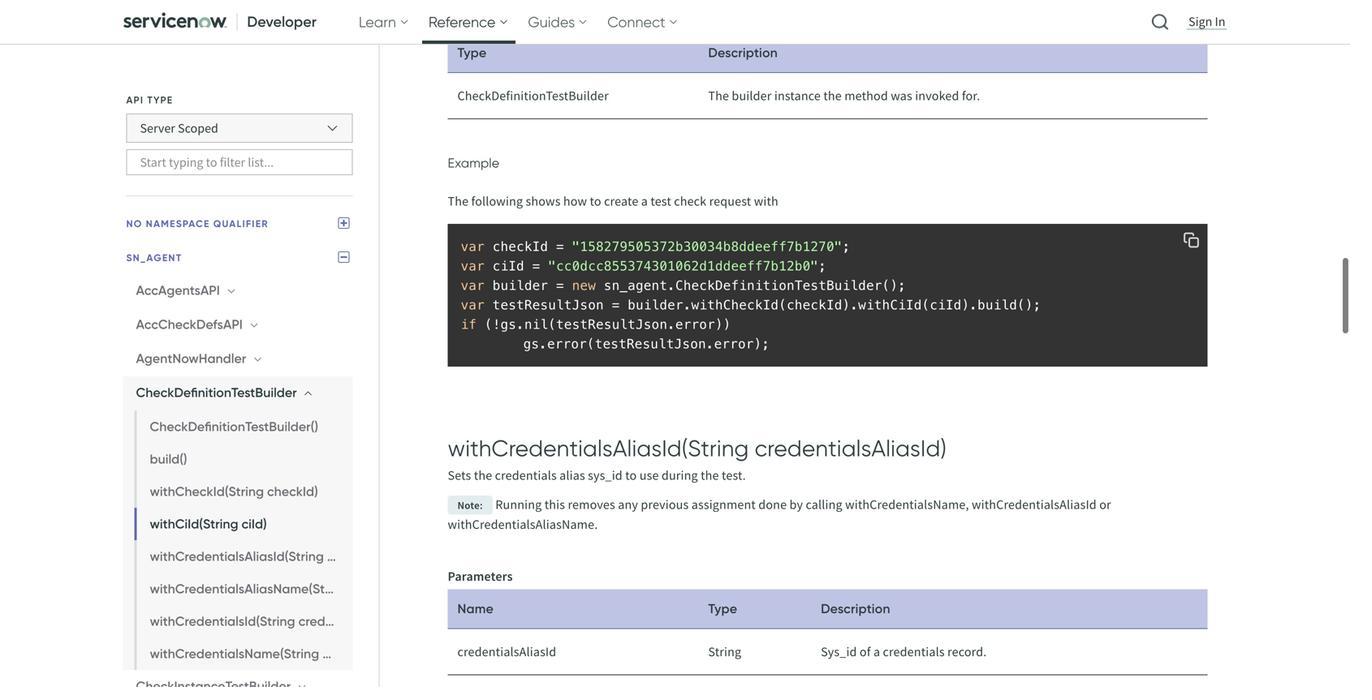 Task type: locate. For each thing, give the bounding box(es) containing it.
learn
[[359, 13, 396, 31]]

guides button
[[522, 0, 595, 44]]

sign in
[[1189, 13, 1226, 30]]

reference button
[[422, 0, 515, 44]]

developer link
[[117, 0, 326, 44]]

developer
[[247, 13, 317, 31]]

connect button
[[601, 0, 685, 44]]

guides
[[528, 13, 575, 31]]



Task type: describe. For each thing, give the bounding box(es) containing it.
connect
[[608, 13, 666, 31]]

sign
[[1189, 13, 1213, 30]]

learn button
[[352, 0, 416, 44]]

reference
[[429, 13, 496, 31]]

sign in button
[[1186, 13, 1229, 31]]

in
[[1215, 13, 1226, 30]]



